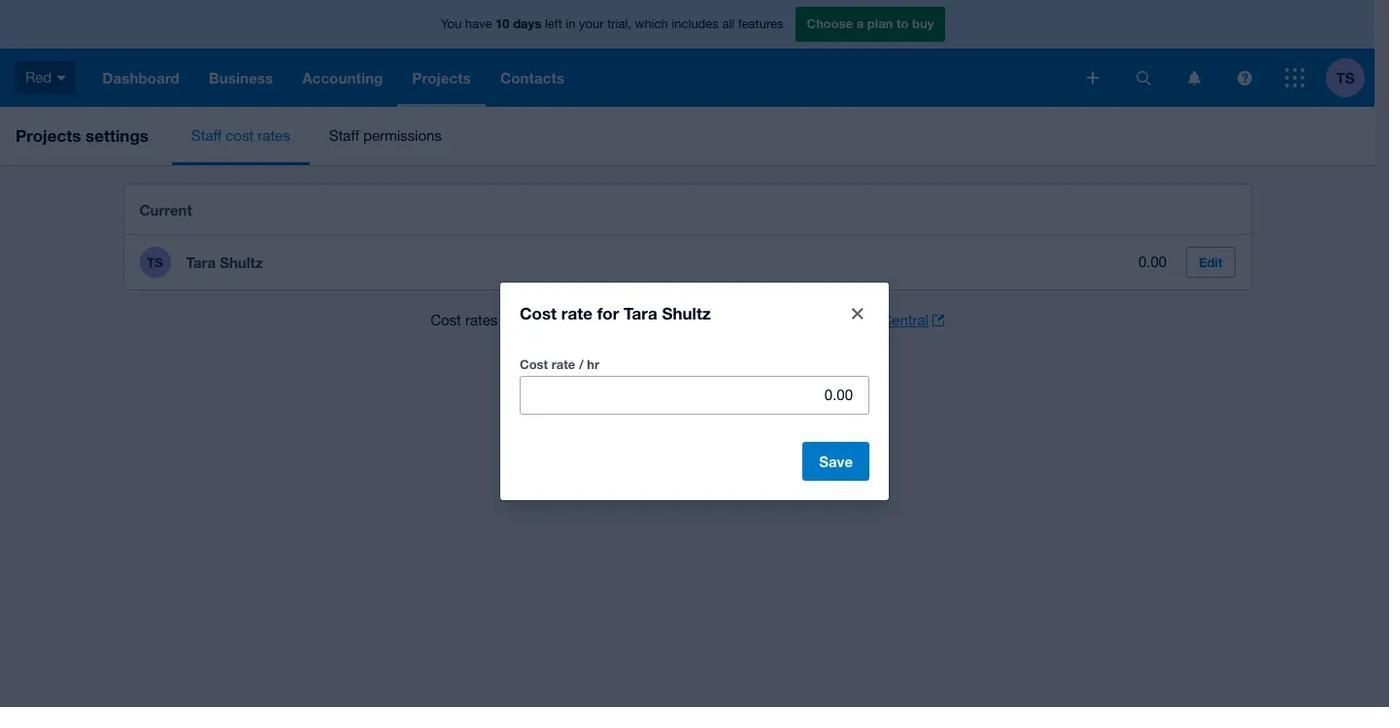 Task type: vqa. For each thing, say whether or not it's contained in the screenshot.
"Shultz" inside Cost rate for Tara Shultz 'dialog'
yes



Task type: locate. For each thing, give the bounding box(es) containing it.
0 vertical spatial shultz
[[220, 254, 263, 271]]

0 vertical spatial ts
[[1337, 69, 1355, 86]]

in
[[566, 17, 576, 31], [833, 312, 844, 328]]

rates left 'define'
[[465, 312, 498, 328]]

staff cost rates
[[191, 127, 290, 144]]

ts
[[1337, 69, 1355, 86], [147, 255, 163, 270]]

tara shultz
[[186, 254, 263, 271]]

1 horizontal spatial your
[[625, 312, 654, 328]]

0 vertical spatial tara
[[186, 254, 216, 271]]

/
[[579, 356, 584, 372]]

rate left /
[[552, 356, 576, 372]]

in left close image
[[833, 312, 844, 328]]

1 horizontal spatial rates
[[465, 312, 498, 328]]

trial,
[[607, 17, 632, 31]]

2 staff from the left
[[329, 127, 359, 144]]

your left trial, on the left of the page
[[579, 17, 604, 31]]

0 vertical spatial in
[[566, 17, 576, 31]]

0 horizontal spatial svg image
[[57, 76, 66, 80]]

tara down current
[[186, 254, 216, 271]]

to
[[897, 16, 909, 31]]

svg image inside red popup button
[[57, 76, 66, 80]]

your for trial,
[[579, 17, 604, 31]]

cost left 'define'
[[431, 312, 461, 328]]

1 vertical spatial your
[[625, 312, 654, 328]]

1 horizontal spatial in
[[833, 312, 844, 328]]

features
[[738, 17, 784, 31]]

staff left permissions
[[329, 127, 359, 144]]

rates
[[258, 127, 290, 144], [465, 312, 498, 328]]

0 horizontal spatial your
[[579, 17, 604, 31]]

cost
[[520, 303, 557, 323], [431, 312, 461, 328], [520, 356, 548, 372]]

your
[[579, 17, 604, 31], [625, 312, 654, 328]]

your inside you have 10 days left in your trial, which includes all features
[[579, 17, 604, 31]]

staff left 'cost'
[[191, 127, 222, 144]]

10
[[496, 16, 510, 31]]

of
[[609, 312, 621, 328]]

tara right the of
[[624, 303, 658, 323]]

staff permissions
[[329, 127, 442, 144]]

0 horizontal spatial shultz
[[220, 254, 263, 271]]

staff for staff permissions
[[329, 127, 359, 144]]

all
[[722, 17, 735, 31]]

0 vertical spatial rate
[[561, 303, 593, 323]]

red button
[[0, 49, 88, 107]]

0 vertical spatial your
[[579, 17, 604, 31]]

a
[[857, 16, 864, 31]]

0 horizontal spatial in
[[566, 17, 576, 31]]

you
[[441, 17, 462, 31]]

xero central link
[[848, 309, 944, 332]]

staff permissions link
[[310, 107, 461, 165]]

rate left for
[[561, 303, 593, 323]]

svg image
[[1285, 68, 1305, 87], [1136, 70, 1151, 85], [57, 76, 66, 80]]

edit
[[1199, 255, 1223, 270]]

value
[[570, 312, 605, 328]]

1 horizontal spatial staff
[[329, 127, 359, 144]]

1 vertical spatial rate
[[552, 356, 576, 372]]

tara
[[186, 254, 216, 271], [624, 303, 658, 323]]

close button
[[839, 294, 877, 333]]

staff
[[191, 127, 222, 144], [329, 127, 359, 144]]

1 vertical spatial shultz
[[662, 303, 711, 323]]

shultz
[[220, 254, 263, 271], [662, 303, 711, 323]]

rate for /
[[552, 356, 576, 372]]

staff inside "link"
[[191, 127, 222, 144]]

more
[[795, 312, 829, 328]]

which
[[635, 17, 668, 31]]

plan
[[868, 16, 893, 31]]

save
[[819, 452, 853, 470]]

hr
[[587, 356, 600, 372]]

0 vertical spatial rates
[[258, 127, 290, 144]]

0 horizontal spatial ts
[[147, 255, 163, 270]]

2 horizontal spatial svg image
[[1237, 70, 1252, 85]]

1 horizontal spatial shultz
[[662, 303, 711, 323]]

1 staff from the left
[[191, 127, 222, 144]]

rates inside "link"
[[258, 127, 290, 144]]

0.00
[[1139, 254, 1167, 270]]

cost rates define the value of your staff's time. find out more in xero central
[[431, 312, 929, 328]]

1 vertical spatial tara
[[624, 303, 658, 323]]

for
[[597, 303, 619, 323]]

current
[[139, 201, 192, 218]]

svg image
[[1188, 70, 1200, 85], [1237, 70, 1252, 85], [1087, 72, 1099, 84]]

in right left
[[566, 17, 576, 31]]

cost down 'define'
[[520, 356, 548, 372]]

red
[[25, 69, 52, 85]]

0 horizontal spatial rates
[[258, 127, 290, 144]]

1 horizontal spatial ts
[[1337, 69, 1355, 86]]

1 horizontal spatial tara
[[624, 303, 658, 323]]

cost for cost rate / hr
[[520, 356, 548, 372]]

rate
[[561, 303, 593, 323], [552, 356, 576, 372]]

choose a plan to buy
[[807, 16, 934, 31]]

your right the of
[[625, 312, 654, 328]]

0 horizontal spatial staff
[[191, 127, 222, 144]]

1 vertical spatial in
[[833, 312, 844, 328]]

rates right 'cost'
[[258, 127, 290, 144]]

cost left value
[[520, 303, 557, 323]]

edit button
[[1187, 247, 1235, 278]]

1 vertical spatial ts
[[147, 255, 163, 270]]

0.00 field
[[521, 377, 869, 413]]

choose
[[807, 16, 853, 31]]



Task type: describe. For each thing, give the bounding box(es) containing it.
the
[[546, 312, 566, 328]]

cost rate for tara shultz
[[520, 303, 711, 323]]

permissions
[[363, 127, 442, 144]]

ts banner
[[0, 0, 1375, 107]]

2 horizontal spatial svg image
[[1285, 68, 1305, 87]]

define
[[502, 312, 542, 328]]

ts button
[[1326, 49, 1375, 107]]

find
[[738, 312, 766, 328]]

xero
[[848, 312, 878, 328]]

days
[[513, 16, 542, 31]]

0 horizontal spatial svg image
[[1087, 72, 1099, 84]]

have
[[465, 17, 492, 31]]

ts inside popup button
[[1337, 69, 1355, 86]]

1 vertical spatial rates
[[465, 312, 498, 328]]

save button
[[803, 442, 870, 480]]

buy
[[912, 16, 934, 31]]

staff for staff cost rates
[[191, 127, 222, 144]]

cost
[[226, 127, 254, 144]]

your for staff's
[[625, 312, 654, 328]]

1 horizontal spatial svg image
[[1136, 70, 1151, 85]]

staff's
[[658, 312, 698, 328]]

cost for cost rates define the value of your staff's time. find out more in xero central
[[431, 312, 461, 328]]

out
[[770, 312, 791, 328]]

cost rate / hr
[[520, 356, 600, 372]]

you have 10 days left in your trial, which includes all features
[[441, 16, 784, 31]]

0 horizontal spatial tara
[[186, 254, 216, 271]]

tara inside dialog
[[624, 303, 658, 323]]

shultz inside cost rate for tara shultz dialog
[[662, 303, 711, 323]]

cost for cost rate for tara shultz
[[520, 303, 557, 323]]

central
[[882, 312, 929, 328]]

settings
[[86, 125, 149, 146]]

time.
[[702, 312, 734, 328]]

rate for for
[[561, 303, 593, 323]]

projects settings
[[16, 125, 149, 146]]

close image
[[852, 308, 864, 319]]

includes
[[672, 17, 719, 31]]

in inside you have 10 days left in your trial, which includes all features
[[566, 17, 576, 31]]

projects
[[16, 125, 81, 146]]

cost rate for tara shultz dialog
[[500, 282, 889, 500]]

staff cost rates link
[[172, 107, 310, 165]]

left
[[545, 17, 562, 31]]

1 horizontal spatial svg image
[[1188, 70, 1200, 85]]



